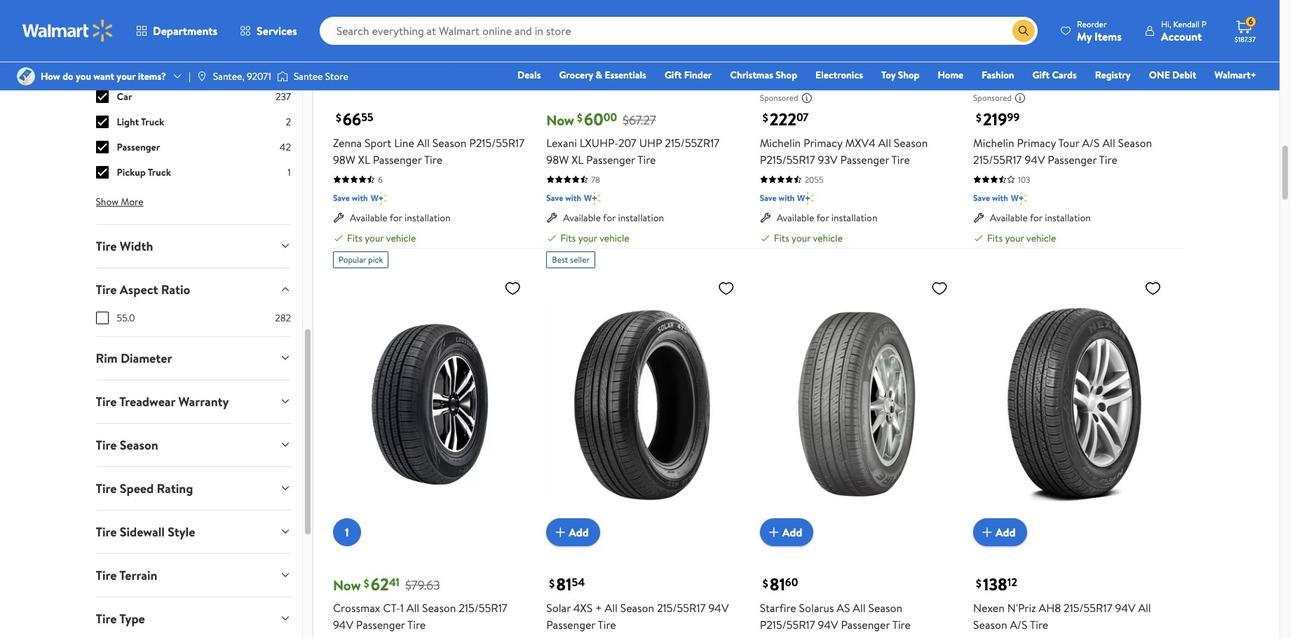 Task type: describe. For each thing, give the bounding box(es) containing it.
for for 222
[[816, 211, 829, 225]]

santee store
[[294, 69, 348, 83]]

98w inside zenna sport line all season p215/55r17 98w xl passenger tire
[[333, 152, 355, 167]]

save for 66
[[333, 192, 350, 204]]

add to cart image up $ 81 60
[[765, 525, 782, 542]]

2
[[286, 115, 291, 129]]

tire width
[[96, 237, 153, 255]]

truck for light truck
[[141, 115, 164, 129]]

ratio
[[161, 281, 190, 298]]

truck for pickup truck
[[148, 165, 171, 179]]

fits for 219
[[987, 231, 1003, 245]]

ct-
[[383, 601, 400, 617]]

6 for 6 $187.37
[[1248, 16, 1253, 27]]

season inside solar 4xs + all season 215/55r17 94v passenger tire
[[620, 601, 654, 617]]

warranty
[[178, 393, 229, 411]]

138
[[983, 573, 1007, 597]]

12
[[1007, 576, 1017, 591]]

your for 219
[[1005, 231, 1024, 245]]

81 for $ 81 54
[[556, 573, 572, 597]]

save with for 66
[[333, 192, 368, 204]]

lxuhp-
[[580, 135, 618, 151]]

your for 222
[[792, 231, 811, 245]]

$ inside the now $ 62 41 $79.63 crossmax ct-1 all season 215/55r17 94v passenger tire
[[364, 576, 369, 592]]

gift cards link
[[1026, 67, 1083, 83]]

 image for santee, 92071
[[196, 71, 207, 82]]

hi,
[[1161, 18, 1171, 30]]

07
[[796, 110, 809, 125]]

electronics
[[815, 68, 863, 82]]

finder
[[684, 68, 712, 82]]

rim diameter
[[96, 350, 172, 367]]

solarus
[[799, 601, 834, 617]]

tire type
[[96, 610, 145, 628]]

mxv4
[[845, 135, 876, 151]]

home link
[[931, 67, 970, 83]]

215/55r17 inside the now $ 62 41 $79.63 crossmax ct-1 all season 215/55r17 94v passenger tire
[[459, 601, 507, 617]]

94v inside solar 4xs + all season 215/55r17 94v passenger tire
[[708, 601, 729, 617]]

tire speed rating
[[96, 480, 193, 498]]

hi, kendall p account
[[1161, 18, 1207, 44]]

starfire solarus as all season p215/55r17 94v passenger tire
[[760, 601, 911, 633]]

add to cart image for $67.27
[[552, 59, 569, 76]]

toy
[[881, 68, 896, 82]]

best seller
[[552, 254, 590, 266]]

add left &
[[569, 59, 589, 75]]

215/55r17 inside solar 4xs + all season 215/55r17 94v passenger tire
[[657, 601, 706, 617]]

p215/55r17 for 222
[[760, 152, 815, 167]]

seller
[[570, 254, 590, 266]]

tire inside now $ 60 00 $67.27 lexani lxuhp-207 uhp 215/55zr17 98w xl passenger tire
[[638, 152, 656, 167]]

vehicle for 66
[[386, 231, 416, 245]]

$ inside now $ 60 00 $67.27 lexani lxuhp-207 uhp 215/55zr17 98w xl passenger tire
[[577, 110, 583, 126]]

light
[[117, 115, 139, 129]]

toy shop link
[[875, 67, 926, 83]]

tire inside solar 4xs + all season 215/55r17 94v passenger tire
[[598, 618, 616, 633]]

installation for $67.27
[[618, 211, 664, 225]]

207
[[618, 135, 637, 151]]

your up car
[[117, 69, 136, 83]]

now for 62
[[333, 577, 361, 596]]

94v inside nexen n'priz ah8 215/55r17 94v all season a/s tire
[[1115, 601, 1136, 617]]

with for $67.27
[[565, 192, 581, 204]]

walmart plus image for 219
[[1011, 191, 1027, 205]]

sponsored for 219
[[973, 92, 1012, 104]]

$ for $ 138 12
[[976, 576, 982, 592]]

1 inside the now $ 62 41 $79.63 crossmax ct-1 all season 215/55r17 94v passenger tire
[[400, 601, 404, 617]]

save with for 222
[[760, 192, 795, 204]]

gift finder
[[665, 68, 712, 82]]

tire inside zenna sport line all season p215/55r17 98w xl passenger tire
[[424, 152, 443, 167]]

rim diameter tab
[[84, 337, 302, 380]]

$ for $ 81 54
[[549, 576, 555, 592]]

all inside the starfire solarus as all season p215/55r17 94v passenger tire
[[853, 601, 866, 617]]

walmart plus image for 222
[[798, 191, 814, 205]]

available for 66
[[350, 211, 387, 225]]

type
[[119, 610, 145, 628]]

walmart+
[[1215, 68, 1256, 82]]

walmart plus image for 66
[[371, 191, 387, 205]]

season inside zenna sport line all season p215/55r17 98w xl passenger tire
[[432, 135, 466, 151]]

tire sidewall style
[[96, 524, 195, 541]]

crossmax ct-1 all season 215/55r17 94v passenger tire image
[[333, 274, 527, 536]]

for for 66
[[390, 211, 402, 225]]

lexani
[[546, 135, 577, 151]]

you
[[76, 69, 91, 83]]

items?
[[138, 69, 166, 83]]

for for $67.27
[[603, 211, 616, 225]]

all inside michelin primacy mxv4 all season p215/55r17 93v passenger tire
[[878, 135, 891, 151]]

6 for 6
[[378, 174, 383, 186]]

store
[[325, 69, 348, 83]]

|
[[189, 69, 191, 83]]

pickup truck
[[117, 165, 171, 179]]

add button up 54 on the bottom of the page
[[546, 519, 600, 547]]

$ for $ 222 07
[[763, 110, 768, 126]]

diameter
[[121, 350, 172, 367]]

rim
[[96, 350, 118, 367]]

$ 222 07
[[763, 107, 809, 131]]

tire type button
[[84, 598, 302, 639]]

available for 222
[[777, 211, 814, 225]]

$ 219 99
[[976, 107, 1020, 131]]

rating
[[157, 480, 193, 498]]

treadwear
[[119, 393, 175, 411]]

tire aspect ratio tab
[[84, 268, 302, 311]]

deals link
[[511, 67, 547, 83]]

81 for $ 81 60
[[770, 573, 785, 597]]

Walmart Site-Wide search field
[[319, 17, 1038, 45]]

michelin primacy mxv4 all season p215/55r17 93v passenger tire
[[760, 135, 928, 167]]

zenna sport line all season p215/55r17 98w xl passenger tire
[[333, 135, 525, 167]]

42
[[280, 140, 291, 154]]

account
[[1161, 28, 1202, 44]]

a/s inside nexen n'priz ah8 215/55r17 94v all season a/s tire
[[1010, 618, 1028, 633]]

show
[[96, 195, 118, 209]]

55
[[361, 110, 373, 125]]

passenger inside zenna sport line all season p215/55r17 98w xl passenger tire
[[373, 152, 422, 167]]

add to favorites list, crossmax ct-1 all season 215/55r17 94v passenger tire image
[[504, 280, 521, 297]]

shop for christmas shop
[[776, 68, 797, 82]]

christmas shop link
[[724, 67, 804, 83]]

none checkbox inside vehicle type group
[[96, 141, 108, 153]]

your for $67.27
[[578, 231, 597, 245]]

all inside solar 4xs + all season 215/55r17 94v passenger tire
[[605, 601, 618, 617]]

fits for $67.27
[[560, 231, 576, 245]]

with for 66
[[352, 192, 368, 204]]

more
[[121, 195, 143, 209]]

add up 12
[[996, 525, 1016, 541]]

p215/55r17 for 66
[[469, 135, 525, 151]]

save with for 219
[[973, 192, 1008, 204]]

99
[[1007, 110, 1020, 125]]

available for $67.27
[[563, 211, 601, 225]]

as
[[837, 601, 850, 617]]

items
[[1094, 28, 1122, 44]]

installation for 222
[[831, 211, 877, 225]]

all inside the now $ 62 41 $79.63 crossmax ct-1 all season 215/55r17 94v passenger tire
[[406, 601, 419, 617]]

cards
[[1052, 68, 1077, 82]]

add right store
[[355, 59, 375, 75]]

save with for $67.27
[[546, 192, 581, 204]]

60 for $
[[584, 107, 603, 131]]

add up ad disclaimer and feedback icon
[[996, 59, 1016, 75]]

94v inside the now $ 62 41 $79.63 crossmax ct-1 all season 215/55r17 94v passenger tire
[[333, 618, 353, 633]]

tire aspect ratio button
[[84, 268, 302, 311]]

vehicle type group
[[96, 90, 291, 190]]

ad disclaimer and feedback image
[[1015, 92, 1026, 104]]

how
[[41, 69, 60, 83]]

add up ad disclaimer and feedback image
[[782, 59, 802, 75]]

tire treadwear warranty tab
[[84, 380, 302, 423]]

vehicle for $67.27
[[600, 231, 629, 245]]

installation for 66
[[405, 211, 451, 225]]

available for installation for 222
[[777, 211, 877, 225]]

tire sidewall style button
[[84, 511, 302, 554]]

starfire solarus as all season p215/55r17 94v passenger tire image
[[760, 274, 954, 536]]

215/55r17 inside michelin primacy tour a/s all season 215/55r17 94v passenger tire
[[973, 152, 1022, 167]]

registry
[[1095, 68, 1131, 82]]

shop for toy shop
[[898, 68, 919, 82]]

santee, 92071
[[213, 69, 271, 83]]

lexani lxuhp-207 uhp 215/55zr17 98w xl passenger tire image
[[546, 0, 740, 70]]

tire terrain
[[96, 567, 157, 585]]

add button up 12
[[973, 519, 1027, 547]]

want
[[93, 69, 114, 83]]

santee,
[[213, 69, 245, 83]]

 image for how do you want your items?
[[17, 67, 35, 86]]

zenna
[[333, 135, 362, 151]]

tire inside dropdown button
[[96, 567, 117, 585]]

season inside 'dropdown button'
[[120, 437, 158, 454]]

$ 81 54
[[549, 573, 585, 597]]

vehicle for 222
[[813, 231, 843, 245]]

popular pick
[[339, 254, 383, 266]]

departments
[[153, 23, 217, 39]]

ah8
[[1039, 601, 1061, 617]]

season inside the now $ 62 41 $79.63 crossmax ct-1 all season 215/55r17 94v passenger tire
[[422, 601, 456, 617]]

home
[[938, 68, 963, 82]]

gift cards
[[1032, 68, 1077, 82]]

tire speed rating button
[[84, 467, 302, 510]]

season inside the starfire solarus as all season p215/55r17 94v passenger tire
[[868, 601, 902, 617]]

Search search field
[[319, 17, 1038, 45]]

season inside michelin primacy mxv4 all season p215/55r17 93v passenger tire
[[894, 135, 928, 151]]

add to favorites list, nexen n'priz ah8 215/55r17 94v all season a/s tire image
[[1145, 280, 1161, 297]]

gift finder link
[[658, 67, 718, 83]]

line
[[394, 135, 414, 151]]

tire season
[[96, 437, 158, 454]]

$ for $ 219 99
[[976, 110, 982, 126]]

add to cart image right the home
[[979, 59, 996, 76]]



Task type: locate. For each thing, give the bounding box(es) containing it.
0 horizontal spatial 81
[[556, 573, 572, 597]]

primacy for 219
[[1017, 135, 1056, 151]]

0 horizontal spatial walmart plus image
[[371, 191, 387, 205]]

00
[[603, 110, 617, 125]]

tire treadwear warranty button
[[84, 380, 302, 423]]

walmart plus image down 103
[[1011, 191, 1027, 205]]

all inside zenna sport line all season p215/55r17 98w xl passenger tire
[[417, 135, 430, 151]]

search icon image
[[1018, 25, 1029, 36]]

passenger down ct-
[[356, 618, 405, 633]]

81 up starfire
[[770, 573, 785, 597]]

do
[[63, 69, 73, 83]]

None checkbox
[[96, 141, 108, 153]]

pickup
[[117, 165, 146, 179]]

6 up $187.37
[[1248, 16, 1253, 27]]

1 horizontal spatial a/s
[[1082, 135, 1100, 151]]

0 vertical spatial a/s
[[1082, 135, 1100, 151]]

3 available from the left
[[777, 211, 814, 225]]

deals
[[517, 68, 541, 82]]

0 vertical spatial 1
[[288, 165, 291, 179]]

zenna sport line all season p215/55r17 98w xl passenger tire image
[[333, 0, 527, 70]]

1 vehicle from the left
[[386, 231, 416, 245]]

1 fits from the left
[[347, 231, 362, 245]]

christmas shop
[[730, 68, 797, 82]]

94v inside michelin primacy tour a/s all season 215/55r17 94v passenger tire
[[1025, 152, 1045, 167]]

4xs
[[573, 601, 593, 617]]

save for $67.27
[[546, 192, 563, 204]]

truck right light at the top
[[141, 115, 164, 129]]

width
[[120, 237, 153, 255]]

4 fits from the left
[[987, 231, 1003, 245]]

$ 81 60
[[763, 573, 798, 597]]

3 fits your vehicle from the left
[[774, 231, 843, 245]]

add to cart image for 222
[[765, 59, 782, 76]]

gift left cards
[[1032, 68, 1050, 82]]

passenger inside michelin primacy tour a/s all season 215/55r17 94v passenger tire
[[1048, 152, 1097, 167]]

gift for gift cards
[[1032, 68, 1050, 82]]

ad disclaimer and feedback image
[[801, 92, 812, 104]]

michelin for 219
[[973, 135, 1014, 151]]

season right mxv4
[[894, 135, 928, 151]]

98w down lexani
[[546, 152, 569, 167]]

98w inside now $ 60 00 $67.27 lexani lxuhp-207 uhp 215/55zr17 98w xl passenger tire
[[546, 152, 569, 167]]

walmart image
[[22, 20, 114, 42]]

tire sidewall style tab
[[84, 511, 302, 554]]

2 primacy from the left
[[1017, 135, 1056, 151]]

$79.63
[[405, 577, 440, 595]]

toy shop
[[881, 68, 919, 82]]

3 for from the left
[[816, 211, 829, 225]]

nexen n'priz ah8 215/55r17 94v all season a/s tire image
[[973, 274, 1167, 536]]

1 available for installation from the left
[[350, 211, 451, 225]]

4 available for installation from the left
[[990, 211, 1091, 225]]

gift left the 'finder'
[[665, 68, 682, 82]]

add to cart image right the santee
[[339, 59, 355, 76]]

1 walmart plus image from the left
[[371, 191, 387, 205]]

season down $79.63
[[422, 601, 456, 617]]

1 horizontal spatial walmart plus image
[[1011, 191, 1027, 205]]

60 inside now $ 60 00 $67.27 lexani lxuhp-207 uhp 215/55zr17 98w xl passenger tire
[[584, 107, 603, 131]]

$ left 219 at the right top
[[976, 110, 982, 126]]

add to cart image up $ 81 54
[[552, 525, 569, 542]]

tire inside 'tab'
[[96, 524, 117, 541]]

1 michelin from the left
[[760, 135, 801, 151]]

2 save with from the left
[[546, 192, 581, 204]]

4 vehicle from the left
[[1026, 231, 1056, 245]]

0 horizontal spatial 6
[[378, 174, 383, 186]]

60 up starfire
[[785, 576, 798, 591]]

1 vertical spatial 60
[[785, 576, 798, 591]]

fits
[[347, 231, 362, 245], [560, 231, 576, 245], [774, 231, 789, 245], [987, 231, 1003, 245]]

1 for from the left
[[390, 211, 402, 225]]

sidewall
[[120, 524, 165, 541]]

tire terrain tab
[[84, 554, 302, 597]]

fits your vehicle for 219
[[987, 231, 1056, 245]]

available
[[350, 211, 387, 225], [563, 211, 601, 225], [777, 211, 814, 225], [990, 211, 1028, 225]]

solar 4xs + all season 215/55r17 94v passenger tire image
[[546, 274, 740, 536]]

 image
[[17, 67, 35, 86], [196, 71, 207, 82]]

add to cart image up 222
[[765, 59, 782, 76]]

walmart plus image down sport
[[371, 191, 387, 205]]

fits your vehicle down 103
[[987, 231, 1056, 245]]

michelin inside michelin primacy mxv4 all season p215/55r17 93v passenger tire
[[760, 135, 801, 151]]

0 horizontal spatial now
[[333, 577, 361, 596]]

1 primacy from the left
[[804, 135, 842, 151]]

2 shop from the left
[[898, 68, 919, 82]]

215/55r17
[[973, 152, 1022, 167], [459, 601, 507, 617], [657, 601, 706, 617], [1064, 601, 1112, 617]]

$ left 00 on the left
[[577, 110, 583, 126]]

add up $ 81 60
[[782, 525, 802, 541]]

1 98w from the left
[[333, 152, 355, 167]]

1 shop from the left
[[776, 68, 797, 82]]

season right the line
[[432, 135, 466, 151]]

282
[[275, 311, 291, 325]]

1 horizontal spatial 98w
[[546, 152, 569, 167]]

your down 2055
[[792, 231, 811, 245]]

a/s down n'priz
[[1010, 618, 1028, 633]]

add up 54 on the bottom of the page
[[569, 525, 589, 541]]

gift for gift finder
[[665, 68, 682, 82]]

reorder my items
[[1077, 18, 1122, 44]]

season inside nexen n'priz ah8 215/55r17 94v all season a/s tire
[[973, 618, 1007, 633]]

$ up solar
[[549, 576, 555, 592]]

3 save with from the left
[[760, 192, 795, 204]]

n'priz
[[1007, 601, 1036, 617]]

98w down zenna
[[333, 152, 355, 167]]

3 available for installation from the left
[[777, 211, 877, 225]]

with for 219
[[992, 192, 1008, 204]]

fits your vehicle up the 'seller'
[[560, 231, 629, 245]]

michelin primacy mxv4 all season p215/55r17 93v passenger tire image
[[760, 0, 954, 70]]

electronics link
[[809, 67, 869, 83]]

6 down sport
[[378, 174, 383, 186]]

passenger inside now $ 60 00 $67.27 lexani lxuhp-207 uhp 215/55zr17 98w xl passenger tire
[[586, 152, 635, 167]]

season right tour
[[1118, 135, 1152, 151]]

available for installation for 219
[[990, 211, 1091, 225]]

fits your vehicle down 2055
[[774, 231, 843, 245]]

fits your vehicle up pick
[[347, 231, 416, 245]]

1 vertical spatial a/s
[[1010, 618, 1028, 633]]

walmart plus image down 78
[[584, 191, 601, 205]]

passenger down tour
[[1048, 152, 1097, 167]]

1 horizontal spatial 6
[[1248, 16, 1253, 27]]

passenger inside the starfire solarus as all season p215/55r17 94v passenger tire
[[841, 618, 890, 633]]

kendall
[[1173, 18, 1200, 30]]

p215/55r17
[[469, 135, 525, 151], [760, 152, 815, 167], [760, 618, 815, 633]]

season
[[432, 135, 466, 151], [894, 135, 928, 151], [1118, 135, 1152, 151], [120, 437, 158, 454], [422, 601, 456, 617], [620, 601, 654, 617], [868, 601, 902, 617], [973, 618, 1007, 633]]

add button
[[333, 53, 387, 81], [546, 53, 600, 81], [760, 53, 813, 81], [973, 53, 1027, 81], [546, 519, 600, 547], [760, 519, 813, 547], [973, 519, 1027, 547]]

xl down sport
[[358, 152, 370, 167]]

0 vertical spatial 6
[[1248, 16, 1253, 27]]

1 horizontal spatial michelin
[[973, 135, 1014, 151]]

1 vertical spatial p215/55r17
[[760, 152, 815, 167]]

p215/55r17 down starfire
[[760, 618, 815, 633]]

2 walmart plus image from the left
[[1011, 191, 1027, 205]]

$ up starfire
[[763, 576, 768, 592]]

passenger down light truck
[[117, 140, 160, 154]]

departments button
[[125, 14, 229, 48]]

passenger down 4xs
[[546, 618, 595, 633]]

crossmax
[[333, 601, 380, 617]]

1 with from the left
[[352, 192, 368, 204]]

now up crossmax
[[333, 577, 361, 596]]

2 81 from the left
[[770, 573, 785, 597]]

p215/55r17 inside the starfire solarus as all season p215/55r17 94v passenger tire
[[760, 618, 815, 633]]

services button
[[229, 14, 308, 48]]

$ inside $ 81 60
[[763, 576, 768, 592]]

1 horizontal spatial sponsored
[[973, 92, 1012, 104]]

tire width button
[[84, 225, 302, 268]]

primacy up the 93v
[[804, 135, 842, 151]]

registry link
[[1089, 67, 1137, 83]]

1 available from the left
[[350, 211, 387, 225]]

walmart plus image
[[584, 191, 601, 205], [1011, 191, 1027, 205]]

2 vertical spatial p215/55r17
[[760, 618, 815, 633]]

3 save from the left
[[760, 192, 777, 204]]

1 horizontal spatial walmart plus image
[[798, 191, 814, 205]]

now inside now $ 60 00 $67.27 lexani lxuhp-207 uhp 215/55zr17 98w xl passenger tire
[[546, 111, 574, 130]]

3 fits from the left
[[774, 231, 789, 245]]

2 available for installation from the left
[[563, 211, 664, 225]]

aspect
[[120, 281, 158, 298]]

$ left 62
[[364, 576, 369, 592]]

primacy inside michelin primacy tour a/s all season 215/55r17 94v passenger tire
[[1017, 135, 1056, 151]]

0 horizontal spatial sponsored
[[760, 92, 798, 104]]

truck right pickup on the top left of page
[[148, 165, 171, 179]]

season right +
[[620, 601, 654, 617]]

1 inside vehicle type group
[[288, 165, 291, 179]]

truck
[[141, 115, 164, 129], [148, 165, 171, 179]]

add to cart image up the 138
[[979, 525, 996, 542]]

how do you want your items?
[[41, 69, 166, 83]]

 image left the how
[[17, 67, 35, 86]]

tire inside nexen n'priz ah8 215/55r17 94v all season a/s tire
[[1030, 618, 1048, 633]]

4 for from the left
[[1030, 211, 1042, 225]]

tire season tab
[[84, 424, 302, 467]]

your for 66
[[365, 231, 384, 245]]

available for installation down 103
[[990, 211, 1091, 225]]

$ inside $ 138 12
[[976, 576, 982, 592]]

fits your vehicle for 66
[[347, 231, 416, 245]]

2 gift from the left
[[1032, 68, 1050, 82]]

2 for from the left
[[603, 211, 616, 225]]

now
[[546, 111, 574, 130], [333, 577, 361, 596]]

available for installation for $67.27
[[563, 211, 664, 225]]

michelin primacy tour a/s all season 215/55r17 94v passenger tire image
[[973, 0, 1167, 70]]

0 vertical spatial 60
[[584, 107, 603, 131]]

passenger down mxv4
[[840, 152, 889, 167]]

0 vertical spatial p215/55r17
[[469, 135, 525, 151]]

add button up ad disclaimer and feedback image
[[760, 53, 813, 81]]

your up the 'seller'
[[578, 231, 597, 245]]

1 vertical spatial 6
[[378, 174, 383, 186]]

tire
[[424, 152, 443, 167], [638, 152, 656, 167], [892, 152, 910, 167], [1099, 152, 1117, 167], [96, 237, 117, 255], [96, 281, 117, 298], [96, 393, 117, 411], [96, 437, 117, 454], [96, 480, 117, 498], [96, 524, 117, 541], [96, 567, 117, 585], [96, 610, 117, 628], [407, 618, 426, 633], [598, 618, 616, 633], [892, 618, 911, 633], [1030, 618, 1048, 633]]

1 horizontal spatial primacy
[[1017, 135, 1056, 151]]

94v inside the starfire solarus as all season p215/55r17 94v passenger tire
[[818, 618, 838, 633]]

sport
[[365, 135, 391, 151]]

xl inside zenna sport line all season p215/55r17 98w xl passenger tire
[[358, 152, 370, 167]]

michelin down 219 at the right top
[[973, 135, 1014, 151]]

1 horizontal spatial 81
[[770, 573, 785, 597]]

0 horizontal spatial primacy
[[804, 135, 842, 151]]

tire inside michelin primacy mxv4 all season p215/55r17 93v passenger tire
[[892, 152, 910, 167]]

add to favorites list, solar 4xs + all season 215/55r17 94v passenger tire image
[[718, 280, 735, 297]]

now up lexani
[[546, 111, 574, 130]]

with for 222
[[779, 192, 795, 204]]

passenger inside the now $ 62 41 $79.63 crossmax ct-1 all season 215/55r17 94v passenger tire
[[356, 618, 405, 633]]

None checkbox
[[96, 90, 108, 103], [96, 115, 108, 128], [96, 166, 108, 179], [96, 312, 108, 324], [96, 90, 108, 103], [96, 115, 108, 128], [96, 166, 108, 179], [96, 312, 108, 324]]

1 horizontal spatial 1
[[345, 525, 349, 541]]

passenger down as
[[841, 618, 890, 633]]

season right as
[[868, 601, 902, 617]]

0 horizontal spatial walmart plus image
[[584, 191, 601, 205]]

tire type tab
[[84, 598, 302, 639]]

4 installation from the left
[[1045, 211, 1091, 225]]

xl down lexani
[[572, 152, 584, 167]]

$ left 222
[[763, 110, 768, 126]]

passenger down the 'lxuhp-'
[[586, 152, 635, 167]]

shop
[[776, 68, 797, 82], [898, 68, 919, 82]]

passenger inside solar 4xs + all season 215/55r17 94v passenger tire
[[546, 618, 595, 633]]

1 horizontal spatial xl
[[572, 152, 584, 167]]

a/s inside michelin primacy tour a/s all season 215/55r17 94v passenger tire
[[1082, 135, 1100, 151]]

tire inside michelin primacy tour a/s all season 215/55r17 94v passenger tire
[[1099, 152, 1117, 167]]

now for 60
[[546, 111, 574, 130]]

2 save from the left
[[546, 192, 563, 204]]

2 walmart plus image from the left
[[798, 191, 814, 205]]

add button up ad disclaimer and feedback icon
[[973, 53, 1027, 81]]

p215/55r17 for 81
[[760, 618, 815, 633]]

4 with from the left
[[992, 192, 1008, 204]]

passenger down the line
[[373, 152, 422, 167]]

all inside nexen n'priz ah8 215/55r17 94v all season a/s tire
[[1138, 601, 1151, 617]]

for for 219
[[1030, 211, 1042, 225]]

2 98w from the left
[[546, 152, 569, 167]]

add button right deals
[[546, 53, 600, 81]]

passenger
[[117, 140, 160, 154], [373, 152, 422, 167], [586, 152, 635, 167], [840, 152, 889, 167], [1048, 152, 1097, 167], [356, 618, 405, 633], [546, 618, 595, 633], [841, 618, 890, 633]]

michelin down 222
[[760, 135, 801, 151]]

0 horizontal spatial 1
[[288, 165, 291, 179]]

michelin for 222
[[760, 135, 801, 151]]

3 installation from the left
[[831, 211, 877, 225]]

walmart+ link
[[1208, 67, 1263, 83]]

1 fits your vehicle from the left
[[347, 231, 416, 245]]

1 horizontal spatial now
[[546, 111, 574, 130]]

available down 78
[[563, 211, 601, 225]]

$ inside $ 219 99
[[976, 110, 982, 126]]

xl inside now $ 60 00 $67.27 lexani lxuhp-207 uhp 215/55zr17 98w xl passenger tire
[[572, 152, 584, 167]]

sponsored for 222
[[760, 92, 798, 104]]

walmart plus image for $67.27
[[584, 191, 601, 205]]

fits your vehicle for 222
[[774, 231, 843, 245]]

60 for 81
[[785, 576, 798, 591]]

walmart plus image down 2055
[[798, 191, 814, 205]]

94v
[[1025, 152, 1045, 167], [708, 601, 729, 617], [1115, 601, 1136, 617], [333, 618, 353, 633], [818, 618, 838, 633]]

2 sponsored from the left
[[973, 92, 1012, 104]]

season inside michelin primacy tour a/s all season 215/55r17 94v passenger tire
[[1118, 135, 1152, 151]]

primacy left tour
[[1017, 135, 1056, 151]]

1 81 from the left
[[556, 573, 572, 597]]

1 button
[[333, 519, 361, 547]]

primacy for 222
[[804, 135, 842, 151]]

tire inside tab
[[96, 393, 117, 411]]

add to cart image right deals
[[552, 59, 569, 76]]

$ inside $ 81 54
[[549, 576, 555, 592]]

1 vertical spatial truck
[[148, 165, 171, 179]]

terrain
[[119, 567, 157, 585]]

$ left the 138
[[976, 576, 982, 592]]

shop right christmas
[[776, 68, 797, 82]]

add to cart image
[[339, 59, 355, 76], [979, 59, 996, 76], [765, 525, 782, 542], [979, 525, 996, 542]]

1 inside button
[[345, 525, 349, 541]]

81 up solar
[[556, 573, 572, 597]]

60 inside $ 81 60
[[785, 576, 798, 591]]

grocery
[[559, 68, 593, 82]]

0 horizontal spatial a/s
[[1010, 618, 1028, 633]]

tire speed rating tab
[[84, 467, 302, 510]]

michelin inside michelin primacy tour a/s all season 215/55r17 94v passenger tire
[[973, 135, 1014, 151]]

62
[[371, 573, 389, 597]]

4 available from the left
[[990, 211, 1028, 225]]

p215/55r17 inside zenna sport line all season p215/55r17 98w xl passenger tire
[[469, 135, 525, 151]]

0 horizontal spatial shop
[[776, 68, 797, 82]]

1 vertical spatial now
[[333, 577, 361, 596]]

+
[[595, 601, 602, 617]]

6 $187.37
[[1235, 16, 1256, 44]]

grocery & essentials link
[[553, 67, 653, 83]]

 image right |
[[196, 71, 207, 82]]

2 horizontal spatial 1
[[400, 601, 404, 617]]

popular
[[339, 254, 366, 266]]

4 fits your vehicle from the left
[[987, 231, 1056, 245]]

1 horizontal spatial  image
[[196, 71, 207, 82]]

solar
[[546, 601, 571, 617]]

all
[[417, 135, 430, 151], [878, 135, 891, 151], [1102, 135, 1115, 151], [406, 601, 419, 617], [605, 601, 618, 617], [853, 601, 866, 617], [1138, 601, 1151, 617]]

55.0
[[117, 311, 135, 325]]

1 horizontal spatial gift
[[1032, 68, 1050, 82]]

save for 222
[[760, 192, 777, 204]]

sponsored up 219 at the right top
[[973, 92, 1012, 104]]

tire inside 'dropdown button'
[[96, 437, 117, 454]]

$ inside $ 222 07
[[763, 110, 768, 126]]

fits for 66
[[347, 231, 362, 245]]

fashion link
[[975, 67, 1021, 83]]

1 xl from the left
[[358, 152, 370, 167]]

222
[[770, 107, 796, 131]]

0 horizontal spatial  image
[[17, 67, 35, 86]]

available down 2055
[[777, 211, 814, 225]]

0 horizontal spatial xl
[[358, 152, 370, 167]]

pick
[[368, 254, 383, 266]]

add to favorites list, starfire solarus as all season p215/55r17 94v passenger tire image
[[931, 280, 948, 297]]

p215/55r17 up 2055
[[760, 152, 815, 167]]

4 save from the left
[[973, 192, 990, 204]]

2055
[[805, 174, 823, 186]]

now $ 62 41 $79.63 crossmax ct-1 all season 215/55r17 94v passenger tire
[[333, 573, 507, 633]]

available for installation up pick
[[350, 211, 451, 225]]

sponsored
[[760, 92, 798, 104], [973, 92, 1012, 104]]

installation for 219
[[1045, 211, 1091, 225]]

2 with from the left
[[565, 192, 581, 204]]

fits your vehicle
[[347, 231, 416, 245], [560, 231, 629, 245], [774, 231, 843, 245], [987, 231, 1056, 245]]

2 vertical spatial 1
[[400, 601, 404, 617]]

available up pick
[[350, 211, 387, 225]]

available for installation for 66
[[350, 211, 451, 225]]

1 horizontal spatial shop
[[898, 68, 919, 82]]

passenger inside michelin primacy mxv4 all season p215/55r17 93v passenger tire
[[840, 152, 889, 167]]

215/55r17 inside nexen n'priz ah8 215/55r17 94v all season a/s tire
[[1064, 601, 1112, 617]]

save for 219
[[973, 192, 990, 204]]

0 horizontal spatial michelin
[[760, 135, 801, 151]]

1 installation from the left
[[405, 211, 451, 225]]

2 available from the left
[[563, 211, 601, 225]]

$ left "66"
[[336, 110, 341, 126]]

p215/55r17 left lexani
[[469, 135, 525, 151]]

season up the speed
[[120, 437, 158, 454]]

one debit link
[[1143, 67, 1203, 83]]

 image
[[277, 69, 288, 83]]

1 walmart plus image from the left
[[584, 191, 601, 205]]

2 michelin from the left
[[973, 135, 1014, 151]]

your up pick
[[365, 231, 384, 245]]

215/55zr17
[[665, 135, 720, 151]]

2 fits from the left
[[560, 231, 576, 245]]

available for installation down 78
[[563, 211, 664, 225]]

add button up 55
[[333, 53, 387, 81]]

tire width tab
[[84, 225, 302, 268]]

add button up $ 81 60
[[760, 519, 813, 547]]

93v
[[818, 152, 838, 167]]

walmart plus image
[[371, 191, 387, 205], [798, 191, 814, 205]]

92071
[[247, 69, 271, 83]]

essentials
[[605, 68, 646, 82]]

available for installation
[[350, 211, 451, 225], [563, 211, 664, 225], [777, 211, 877, 225], [990, 211, 1091, 225]]

1 vertical spatial 1
[[345, 525, 349, 541]]

$ inside $ 66 55
[[336, 110, 341, 126]]

$ 66 55
[[336, 107, 373, 131]]

$ 138 12
[[976, 573, 1017, 597]]

tire inside the now $ 62 41 $79.63 crossmax ct-1 all season 215/55r17 94v passenger tire
[[407, 618, 426, 633]]

a/s
[[1082, 135, 1100, 151], [1010, 618, 1028, 633]]

103
[[1018, 174, 1030, 186]]

fits for 222
[[774, 231, 789, 245]]

all inside michelin primacy tour a/s all season 215/55r17 94v passenger tire
[[1102, 135, 1115, 151]]

1 save from the left
[[333, 192, 350, 204]]

p215/55r17 inside michelin primacy mxv4 all season p215/55r17 93v passenger tire
[[760, 152, 815, 167]]

nexen
[[973, 601, 1005, 617]]

4 save with from the left
[[973, 192, 1008, 204]]

6 inside 6 $187.37
[[1248, 16, 1253, 27]]

78
[[591, 174, 600, 186]]

0 horizontal spatial 60
[[584, 107, 603, 131]]

0 horizontal spatial gift
[[665, 68, 682, 82]]

0 vertical spatial truck
[[141, 115, 164, 129]]

a/s right tour
[[1082, 135, 1100, 151]]

shop right toy
[[898, 68, 919, 82]]

2 fits your vehicle from the left
[[560, 231, 629, 245]]

sponsored up 222
[[760, 92, 798, 104]]

3 with from the left
[[779, 192, 795, 204]]

237
[[275, 90, 291, 104]]

one debit
[[1149, 68, 1196, 82]]

p
[[1202, 18, 1207, 30]]

2 vehicle from the left
[[600, 231, 629, 245]]

2 installation from the left
[[618, 211, 664, 225]]

1 horizontal spatial 60
[[785, 576, 798, 591]]

primacy inside michelin primacy mxv4 all season p215/55r17 93v passenger tire
[[804, 135, 842, 151]]

for
[[390, 211, 402, 225], [603, 211, 616, 225], [816, 211, 829, 225], [1030, 211, 1042, 225]]

3 vehicle from the left
[[813, 231, 843, 245]]

$ for $ 66 55
[[336, 110, 341, 126]]

1 save with from the left
[[333, 192, 368, 204]]

$ for $ 81 60
[[763, 576, 768, 592]]

vehicle for 219
[[1026, 231, 1056, 245]]

my
[[1077, 28, 1092, 44]]

available down 103
[[990, 211, 1028, 225]]

1 gift from the left
[[665, 68, 682, 82]]

now inside the now $ 62 41 $79.63 crossmax ct-1 all season 215/55r17 94v passenger tire
[[333, 577, 361, 596]]

60 up the 'lxuhp-'
[[584, 107, 603, 131]]

passenger inside vehicle type group
[[117, 140, 160, 154]]

fits your vehicle for $67.27
[[560, 231, 629, 245]]

tire terrain button
[[84, 554, 302, 597]]

tire inside the starfire solarus as all season p215/55r17 94v passenger tire
[[892, 618, 911, 633]]

0 horizontal spatial 98w
[[333, 152, 355, 167]]

available for installation down 2055
[[777, 211, 877, 225]]

2 xl from the left
[[572, 152, 584, 167]]

0 vertical spatial now
[[546, 111, 574, 130]]

season down the nexen in the right bottom of the page
[[973, 618, 1007, 633]]

now $ 60 00 $67.27 lexani lxuhp-207 uhp 215/55zr17 98w xl passenger tire
[[546, 107, 720, 167]]

reorder
[[1077, 18, 1107, 30]]

add to cart image
[[552, 59, 569, 76], [765, 59, 782, 76], [552, 525, 569, 542]]

santee
[[294, 69, 323, 83]]

available for 219
[[990, 211, 1028, 225]]

one
[[1149, 68, 1170, 82]]

nexen n'priz ah8 215/55r17 94v all season a/s tire
[[973, 601, 1151, 633]]

1 sponsored from the left
[[760, 92, 798, 104]]

your down 103
[[1005, 231, 1024, 245]]

tire aspect ratio
[[96, 281, 190, 298]]



Task type: vqa. For each thing, say whether or not it's contained in the screenshot.
P215/55R17 in the Zenna Sport Line All Season P215/55R17 98W Xl Passenger Tire
yes



